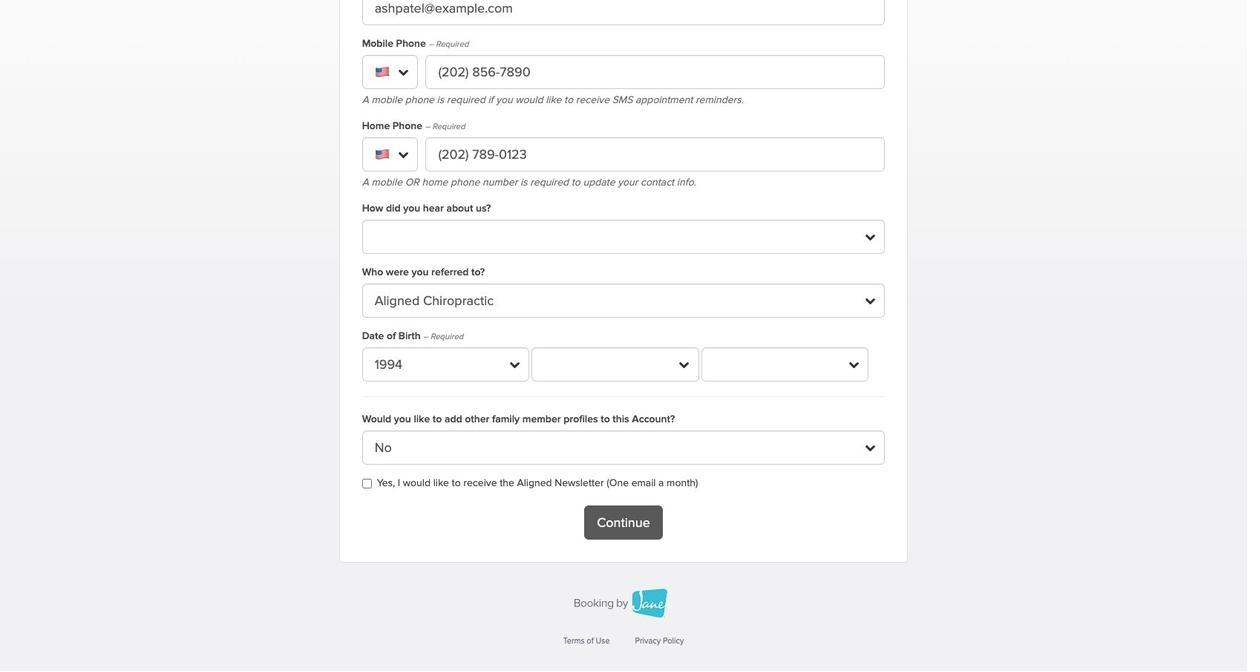 Task type: describe. For each thing, give the bounding box(es) containing it.
Email Address email field
[[362, 0, 885, 25]]



Task type: locate. For each thing, give the bounding box(es) containing it.
None telephone field
[[426, 55, 885, 89]]

None telephone field
[[426, 137, 885, 172]]

None checkbox
[[362, 479, 372, 489]]



Task type: vqa. For each thing, say whether or not it's contained in the screenshot.
phone field
yes



